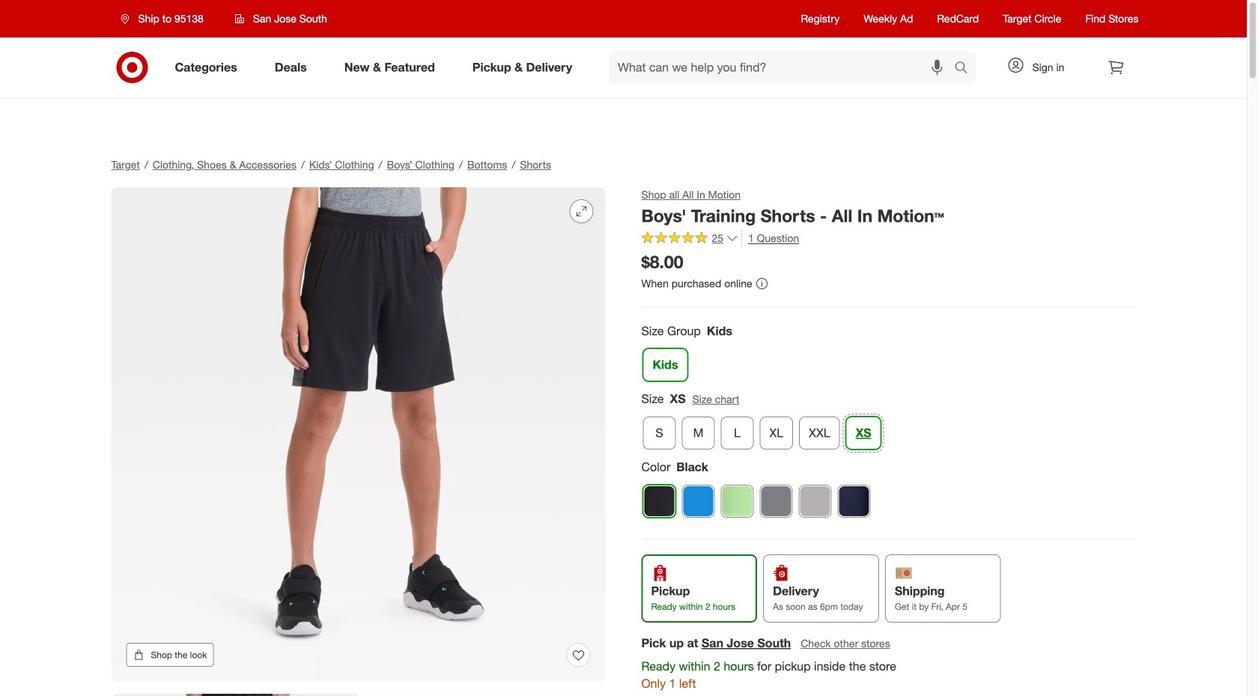 Task type: locate. For each thing, give the bounding box(es) containing it.
light gray image
[[800, 485, 831, 517]]

green image
[[722, 485, 753, 517]]

1 vertical spatial group
[[640, 390, 1136, 456]]

What can we help you find? suggestions appear below search field
[[609, 51, 959, 84]]

0 vertical spatial group
[[640, 322, 1136, 387]]

boys' training shorts - all in motion™, 1 of 5 image
[[111, 187, 606, 682]]

navy blue image
[[839, 485, 870, 517]]

group
[[640, 322, 1136, 387], [640, 390, 1136, 456]]

image gallery element
[[111, 187, 606, 696]]



Task type: vqa. For each thing, say whether or not it's contained in the screenshot.
1st group
yes



Task type: describe. For each thing, give the bounding box(es) containing it.
1 group from the top
[[640, 322, 1136, 387]]

heather black image
[[761, 485, 792, 517]]

blue image
[[683, 485, 714, 517]]

black image
[[644, 485, 675, 517]]

2 group from the top
[[640, 390, 1136, 456]]



